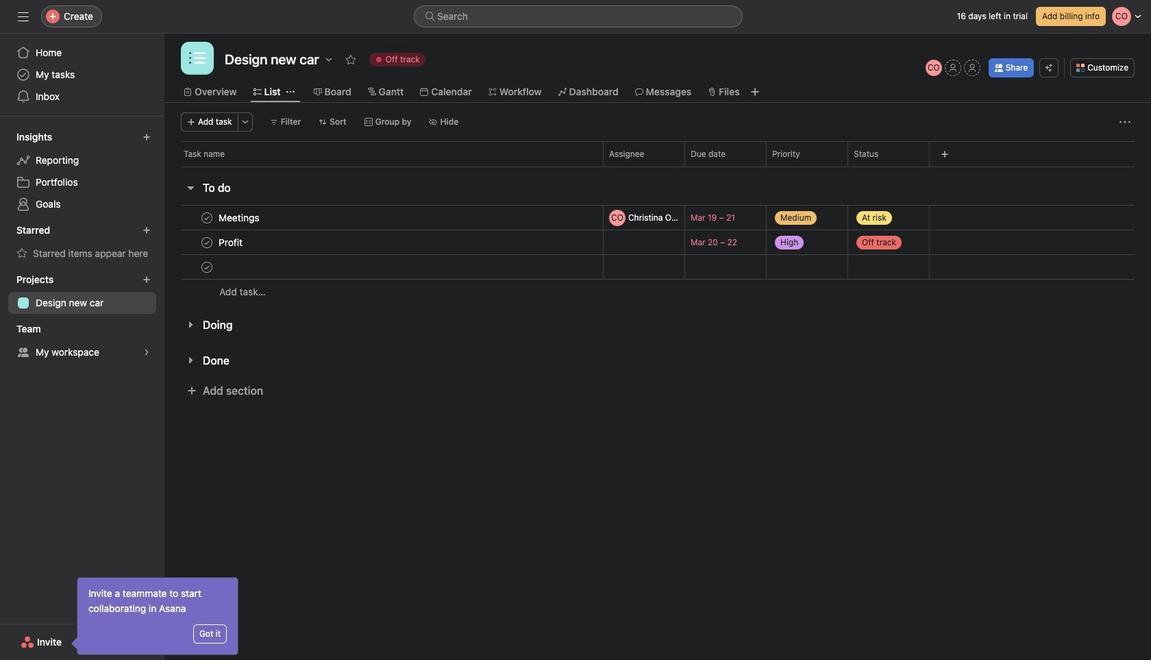 Task type: describe. For each thing, give the bounding box(es) containing it.
hide sidebar image
[[18, 11, 29, 22]]

new insights image
[[143, 133, 151, 141]]

expand task list for this group image
[[185, 319, 196, 330]]

expand task list for this group image
[[185, 355, 196, 366]]

collapse task list for this group image
[[185, 182, 196, 193]]

3 mark complete checkbox from the top
[[199, 259, 215, 275]]

manage project members image
[[926, 60, 942, 76]]

profit cell
[[165, 230, 603, 255]]

mark complete checkbox for task name text field
[[199, 234, 215, 251]]

0 horizontal spatial more actions image
[[241, 118, 249, 126]]

1 horizontal spatial more actions image
[[1120, 117, 1131, 128]]

new project or portfolio image
[[143, 276, 151, 284]]

teams element
[[0, 317, 165, 366]]



Task type: vqa. For each thing, say whether or not it's contained in the screenshot.
List link
no



Task type: locate. For each thing, give the bounding box(es) containing it.
mark complete checkbox inside profit cell
[[199, 234, 215, 251]]

1 vertical spatial mark complete checkbox
[[199, 234, 215, 251]]

1 mark complete checkbox from the top
[[199, 209, 215, 226]]

mark complete image up mark complete image
[[199, 209, 215, 226]]

tooltip
[[73, 578, 238, 655]]

Mark complete checkbox
[[199, 209, 215, 226], [199, 234, 215, 251], [199, 259, 215, 275]]

meetings cell
[[165, 205, 603, 230]]

2 mark complete image from the top
[[199, 259, 215, 275]]

mark complete checkbox left task name text field
[[199, 234, 215, 251]]

add items to starred image
[[143, 226, 151, 234]]

Task name text field
[[216, 211, 264, 225]]

Task name text field
[[216, 235, 247, 249]]

starred element
[[0, 218, 165, 267]]

mark complete image for 1st mark complete checkbox from the bottom
[[199, 259, 215, 275]]

mark complete checkbox up mark complete image
[[199, 209, 215, 226]]

2 mark complete checkbox from the top
[[199, 234, 215, 251]]

mark complete image down mark complete image
[[199, 259, 215, 275]]

mark complete checkbox inside meetings cell
[[199, 209, 215, 226]]

list box
[[414, 5, 743, 27]]

see details, my workspace image
[[143, 348, 151, 356]]

2 vertical spatial mark complete checkbox
[[199, 259, 215, 275]]

header to do tree grid
[[165, 205, 1152, 304]]

insights element
[[0, 125, 165, 218]]

cell
[[165, 254, 603, 280]]

global element
[[0, 34, 165, 116]]

1 mark complete image from the top
[[199, 209, 215, 226]]

mark complete image for mark complete checkbox in the meetings cell
[[199, 209, 215, 226]]

0 vertical spatial mark complete checkbox
[[199, 209, 215, 226]]

tab actions image
[[286, 88, 294, 96]]

0 vertical spatial mark complete image
[[199, 209, 215, 226]]

mark complete checkbox down mark complete image
[[199, 259, 215, 275]]

add tab image
[[750, 86, 761, 97]]

mark complete image
[[199, 209, 215, 226], [199, 259, 215, 275]]

mark complete checkbox for task name text box
[[199, 209, 215, 226]]

add to starred image
[[345, 54, 356, 65]]

more actions image
[[1120, 117, 1131, 128], [241, 118, 249, 126]]

ask ai image
[[1046, 64, 1054, 72]]

1 vertical spatial mark complete image
[[199, 259, 215, 275]]

row
[[165, 141, 1152, 167], [181, 166, 1135, 167], [165, 205, 1152, 230], [165, 230, 1152, 255], [165, 254, 1152, 280], [165, 279, 1152, 304]]

projects element
[[0, 267, 165, 317]]

list image
[[189, 50, 206, 66]]

add field image
[[941, 150, 949, 158]]

mark complete image
[[199, 234, 215, 251]]

mark complete image inside meetings cell
[[199, 209, 215, 226]]



